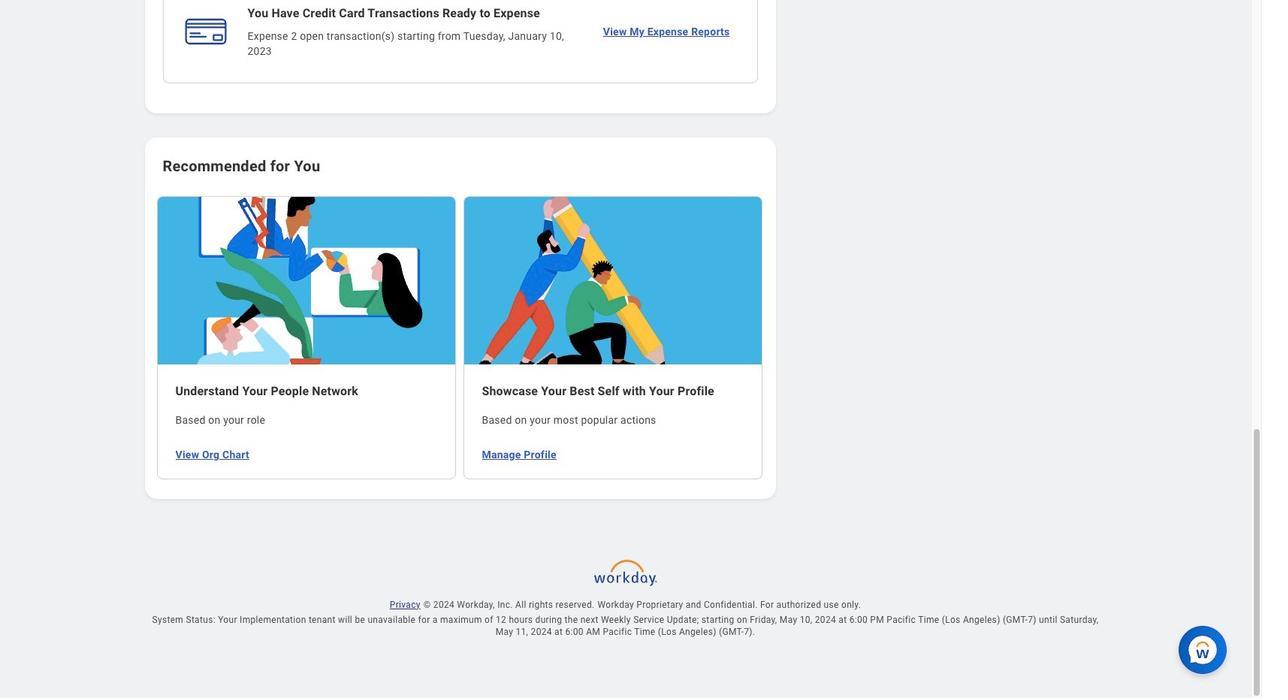 Task type: locate. For each thing, give the bounding box(es) containing it.
workday assistant region
[[1179, 620, 1233, 674]]

list
[[157, 195, 764, 481]]

footer
[[121, 553, 1130, 698]]



Task type: vqa. For each thing, say whether or not it's contained in the screenshot.
'workday assistant' Region
yes



